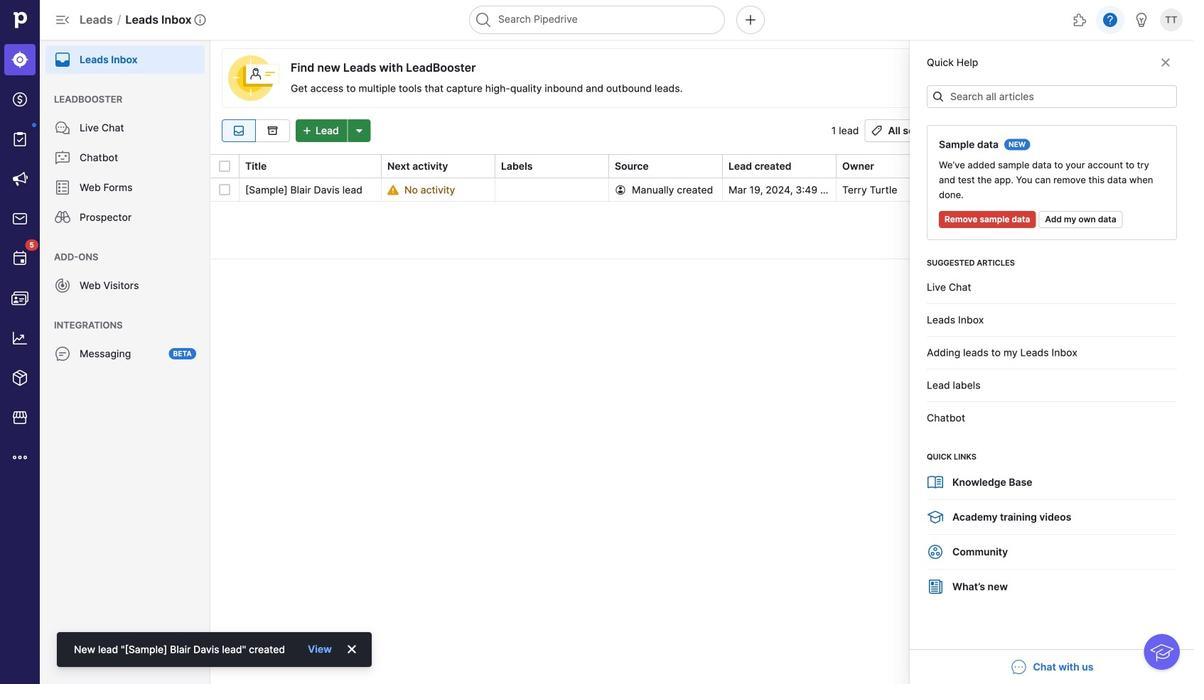 Task type: vqa. For each thing, say whether or not it's contained in the screenshot.
color primary inverted icon
no



Task type: locate. For each thing, give the bounding box(es) containing it.
Search all articles text field
[[927, 85, 1177, 108]]

add lead element
[[296, 119, 371, 142]]

0 vertical spatial color active image
[[927, 474, 944, 491]]

color undefined image down menu toggle icon
[[54, 51, 71, 68]]

color secondary image
[[1157, 57, 1174, 68], [1174, 181, 1191, 198]]

archive image
[[264, 125, 281, 136]]

sales inbox image
[[11, 210, 28, 227]]

color undefined image right the campaigns icon
[[54, 179, 71, 196]]

quick help image
[[1102, 11, 1119, 28]]

1 menu item from the left
[[0, 40, 40, 80]]

0 vertical spatial color active image
[[927, 509, 944, 526]]

home image
[[9, 9, 31, 31]]

deals image
[[11, 91, 28, 108]]

leads image
[[11, 51, 28, 68]]

info image
[[194, 14, 206, 26]]

color active image
[[927, 474, 944, 491], [927, 544, 944, 561]]

1 vertical spatial color active image
[[927, 544, 944, 561]]

color primary image
[[933, 91, 944, 102], [299, 125, 316, 136], [944, 125, 961, 136], [1040, 125, 1057, 136], [219, 161, 230, 172], [615, 184, 626, 196]]

menu item
[[0, 40, 40, 80], [40, 40, 210, 74]]

grid
[[210, 154, 1194, 685]]

inbox image
[[230, 125, 247, 136]]

row
[[210, 178, 1194, 202]]

menu
[[0, 0, 40, 685], [40, 40, 210, 685]]

color active image
[[927, 509, 944, 526], [927, 579, 944, 596]]

color undefined image
[[54, 119, 71, 136], [11, 131, 28, 148], [54, 149, 71, 166], [54, 209, 71, 226], [54, 277, 71, 294]]

color primary image
[[868, 125, 885, 136], [974, 125, 991, 136], [1070, 125, 1087, 136], [1132, 125, 1149, 136], [1162, 125, 1179, 136], [219, 184, 230, 195]]

color undefined image
[[54, 51, 71, 68], [54, 179, 71, 196], [11, 250, 28, 267], [54, 345, 71, 363]]

1 vertical spatial color active image
[[927, 579, 944, 596]]

0 vertical spatial color secondary image
[[1157, 57, 1174, 68]]



Task type: describe. For each thing, give the bounding box(es) containing it.
color secondary image
[[1157, 59, 1168, 70]]

2 color active image from the top
[[927, 579, 944, 596]]

Search Pipedrive field
[[469, 6, 725, 34]]

1 color active image from the top
[[927, 474, 944, 491]]

contacts image
[[11, 290, 28, 307]]

2 color active image from the top
[[927, 544, 944, 561]]

color undefined image right the insights icon
[[54, 345, 71, 363]]

add lead options image
[[351, 125, 368, 136]]

insights image
[[11, 330, 28, 347]]

products image
[[11, 370, 28, 387]]

1 vertical spatial color secondary image
[[1174, 181, 1191, 198]]

marketplace image
[[11, 409, 28, 427]]

1 color active image from the top
[[927, 509, 944, 526]]

color undefined image down sales inbox image
[[11, 250, 28, 267]]

campaigns image
[[11, 171, 28, 188]]

color warning image
[[387, 184, 399, 196]]

more image
[[11, 449, 28, 466]]

knowledge center bot, also known as kc bot is an onboarding assistant that allows you to see the list of onboarding items in one place for quick and easy reference. this improves your in-app experience. image
[[1144, 634, 1180, 670]]

quick add image
[[742, 11, 759, 28]]

2 menu item from the left
[[40, 40, 210, 74]]

menu toggle image
[[54, 11, 71, 28]]

sales assistant image
[[1133, 11, 1150, 28]]

color primary image inside add lead element
[[299, 125, 316, 136]]

close image
[[346, 644, 357, 655]]



